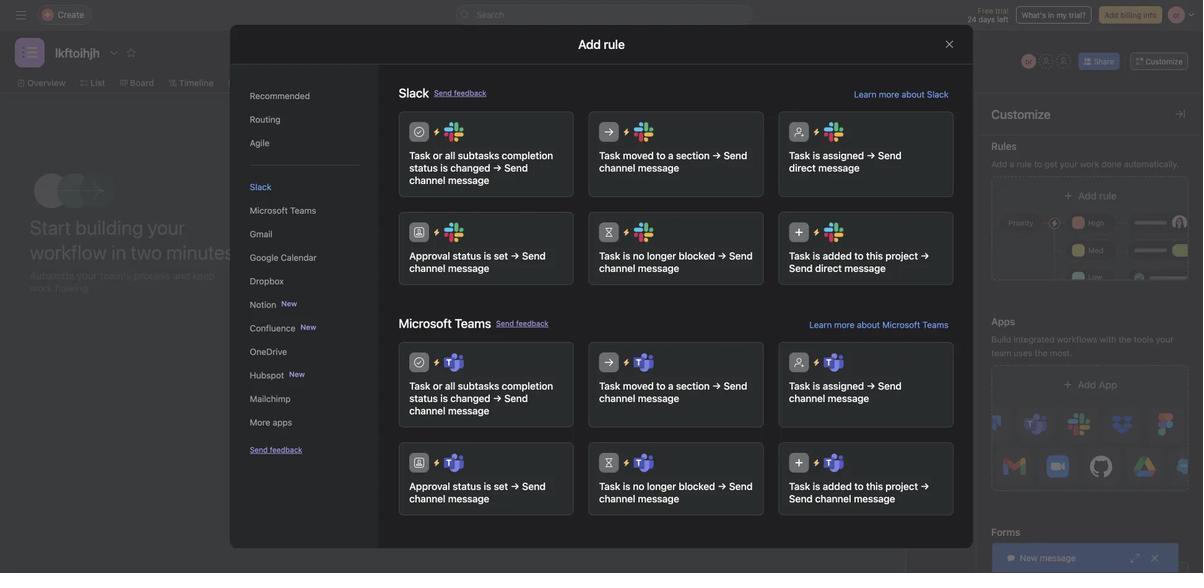 Task type: locate. For each thing, give the bounding box(es) containing it.
send inside task is assigned → send channel message
[[878, 380, 902, 392]]

task is assigned → send direct message
[[789, 150, 902, 174]]

1 vertical spatial send feedback link
[[496, 318, 548, 329]]

0 vertical spatial no
[[633, 250, 644, 262]]

project for anyone with access to this project can add tasks manually
[[419, 236, 444, 245]]

add left an
[[831, 342, 847, 352]]

the inside from other apps choose the apps your team uses to create tasks for this project
[[378, 451, 391, 461]]

2 move from the left
[[853, 265, 873, 274]]

moved for microsoft teams
[[623, 380, 654, 392]]

1 approval from the top
[[409, 250, 450, 262]]

in up team's
[[111, 240, 126, 264]]

customize down info
[[1146, 57, 1183, 66]]

move down 0 incomplete tasks
[[853, 265, 873, 274]]

send feedback
[[250, 445, 302, 454]]

1 vertical spatial set
[[494, 480, 508, 492]]

1 task is no longer blocked → send channel message button from the top
[[589, 212, 764, 285]]

2 all from the top
[[445, 380, 455, 392]]

microsoft teams image inside task is added to this project → send channel message button
[[824, 453, 844, 473]]

what
[[677, 265, 695, 274], [930, 265, 947, 274]]

when tasks move to this section, what should happen automatically? up the learn more about microsoft teams
[[810, 265, 974, 285]]

changed for slack
[[450, 162, 490, 174]]

added
[[422, 185, 458, 200], [823, 250, 852, 262], [823, 480, 852, 492]]

1 horizontal spatial in
[[1049, 11, 1055, 19]]

0 horizontal spatial teams
[[290, 205, 316, 216]]

2 task is no longer blocked → send channel message button from the top
[[589, 442, 764, 515]]

approval down for
[[409, 480, 450, 492]]

form submissions
[[345, 304, 419, 314]]

section, down khvjgfjh button
[[899, 265, 928, 274]]

tasks left for
[[383, 464, 404, 475]]

1 happen from the left
[[557, 276, 584, 285]]

slack down close this dialog image
[[927, 89, 949, 99]]

0 vertical spatial task or all subtasks completion status is changed → send channel message
[[409, 150, 553, 186]]

tasks up this project? at the left top of the page
[[373, 185, 402, 200]]

incomplete right 1
[[575, 233, 614, 242]]

1 create from the top
[[345, 317, 372, 327]]

1 horizontal spatial incomplete
[[829, 233, 868, 242]]

1 vertical spatial forms
[[992, 526, 1021, 538]]

1 vertical spatial task moved to a section → send channel message button
[[589, 342, 764, 427]]

1 task or all subtasks completion status is changed → send channel message from the top
[[409, 150, 553, 186]]

0 horizontal spatial slack image
[[444, 122, 464, 142]]

0 vertical spatial task moved to a section → send channel message button
[[589, 112, 764, 197]]

that
[[402, 317, 418, 327]]

0 vertical spatial task or all subtasks completion status is changed → send channel message button
[[399, 112, 574, 197]]

slack up microsoft teams
[[250, 182, 272, 192]]

0 horizontal spatial learn
[[809, 320, 832, 330]]

2 task moved to a section → send channel message button from the top
[[589, 342, 764, 427]]

rules right fields
[[992, 140, 1017, 152]]

in
[[1049, 11, 1055, 19], [111, 240, 126, 264]]

incomplete right 0
[[829, 233, 868, 242]]

0 horizontal spatial slack
[[250, 182, 272, 192]]

0 vertical spatial task moved to a section → send channel message
[[599, 150, 747, 174]]

set for slack
[[494, 250, 508, 262]]

0 horizontal spatial rules
[[932, 212, 951, 221]]

assigned up the khvjgfjh
[[823, 150, 864, 161]]

0 horizontal spatial about
[[857, 320, 880, 330]]

feedback inside slack send feedback
[[454, 89, 486, 97]]

0 horizontal spatial more
[[834, 320, 855, 330]]

2 task moved to a section → send channel message from the top
[[599, 380, 747, 404]]

new up onedrive button
[[301, 323, 316, 331]]

task inside task is added to this project → send direct message
[[789, 250, 810, 262]]

app
[[1099, 379, 1118, 391]]

project inside anyone with access to this project can add tasks manually
[[419, 236, 444, 245]]

status
[[409, 162, 438, 174], [453, 250, 481, 262], [409, 392, 438, 404], [453, 480, 481, 492]]

the left tools
[[1119, 334, 1132, 344]]

0 vertical spatial direct message
[[789, 162, 860, 174]]

teams up add to an additional project button
[[923, 320, 949, 330]]

task for slack icon associated with no
[[599, 250, 620, 262]]

2 incomplete from the left
[[829, 233, 868, 242]]

→ inside task is assigned → send channel message
[[867, 380, 876, 392]]

1 longer from the top
[[647, 250, 676, 262]]

1 horizontal spatial submissions
[[1088, 545, 1137, 555]]

2 section from the left
[[807, 188, 834, 197]]

to inside the task templates create a template to easily standardize tasks
[[419, 384, 427, 394]]

build integrated workflows with the tools your team uses the most.
[[992, 334, 1174, 358]]

1 automatically? from the left
[[586, 276, 638, 285]]

2 no from the top
[[633, 480, 644, 492]]

added inside how will tasks be added to this project?
[[422, 185, 458, 200]]

add app
[[1078, 379, 1118, 391]]

two minutes
[[131, 240, 234, 264]]

1 horizontal spatial gmail
[[399, 546, 430, 561]]

1 vertical spatial longer
[[647, 480, 676, 492]]

or up how will tasks be added to this project?
[[433, 150, 442, 161]]

1 horizontal spatial when
[[810, 265, 830, 274]]

section for microsoft teams
[[676, 380, 710, 392]]

project inside task is added to this project → send direct message
[[886, 250, 918, 262]]

0 horizontal spatial feedback
[[270, 445, 302, 454]]

2 horizontal spatial slack image
[[824, 122, 844, 142]]

other apps
[[368, 438, 412, 448]]

building
[[75, 216, 143, 239]]

2 vertical spatial added
[[823, 480, 852, 492]]

form right the turn
[[1067, 545, 1085, 555]]

new inside hubspot new
[[289, 370, 305, 378]]

tasks down the anyone
[[324, 247, 342, 256]]

1 section, from the left
[[647, 265, 675, 274]]

microsoft teams image inside task is assigned → send channel message 'button'
[[824, 352, 844, 372]]

a down form submissions
[[374, 317, 379, 327]]

section for untitled section
[[554, 188, 582, 197]]

0 vertical spatial assigned
[[823, 150, 864, 161]]

slack left messages link
[[399, 85, 429, 100]]

slack image
[[824, 122, 844, 142], [444, 222, 464, 242], [634, 222, 654, 242]]

section, down untitled section button
[[647, 265, 675, 274]]

0 vertical spatial section
[[676, 150, 710, 161]]

2 when from the left
[[810, 265, 830, 274]]

task is no longer blocked → send channel message button for microsoft teams
[[589, 442, 764, 515]]

1 horizontal spatial what
[[930, 265, 947, 274]]

all for slack
[[445, 150, 455, 161]]

or right template
[[433, 380, 442, 392]]

a down task templates
[[374, 384, 379, 394]]

1 should from the left
[[697, 265, 721, 274]]

tasks.
[[1157, 545, 1181, 555]]

0 vertical spatial about
[[902, 89, 925, 99]]

2 approval status is set → send channel message button from the top
[[399, 442, 574, 515]]

task moved to a section → send channel message
[[599, 150, 747, 174], [599, 380, 747, 404]]

gmail inside button
[[250, 229, 273, 239]]

0 vertical spatial approval status is set → send channel message button
[[399, 212, 574, 285]]

1 task moved to a section → send channel message from the top
[[599, 150, 747, 174]]

microsoft inside microsoft teams button
[[250, 205, 288, 216]]

1 vertical spatial subtasks
[[458, 380, 499, 392]]

new inside notion new
[[281, 299, 297, 308]]

2 approval status is set → send channel message from the top
[[409, 480, 546, 505]]

learn for slack
[[854, 89, 877, 99]]

direct message up the khvjgfjh
[[789, 162, 860, 174]]

task moved to a section → send channel message down add collaborators button
[[599, 380, 747, 404]]

create inside the task templates create a template to easily standardize tasks
[[345, 384, 372, 394]]

1 horizontal spatial automatically?
[[838, 276, 891, 285]]

section
[[554, 188, 582, 197], [807, 188, 834, 197]]

moved up untitled section button
[[623, 150, 654, 161]]

moved down add collaborators button
[[623, 380, 654, 392]]

0 vertical spatial customize
[[1146, 57, 1183, 66]]

1 horizontal spatial more
[[879, 89, 899, 99]]

0 horizontal spatial form
[[381, 317, 400, 327]]

1 vertical spatial approval status is set → send channel message
[[409, 480, 546, 505]]

1 when from the left
[[557, 265, 577, 274]]

board
[[130, 78, 154, 88]]

add left billing
[[1105, 11, 1119, 19]]

2 create from the top
[[345, 384, 372, 394]]

1 approval status is set → send channel message from the top
[[409, 250, 546, 274]]

fields
[[935, 151, 955, 160]]

expand new message image
[[1131, 553, 1140, 563]]

approval for slack
[[409, 250, 450, 262]]

1 horizontal spatial uses
[[1014, 348, 1033, 358]]

when tasks move to this section, what should happen automatically? for untitled section
[[557, 265, 721, 285]]

your
[[1060, 159, 1078, 169], [148, 216, 185, 239], [77, 270, 97, 282], [1156, 334, 1174, 344], [415, 451, 433, 461]]

microsoft teams image inside task is no longer blocked → send channel message button
[[634, 453, 654, 473]]

choose
[[345, 451, 376, 461]]

0 vertical spatial apps
[[273, 417, 292, 427]]

customize inside dropdown button
[[1146, 57, 1183, 66]]

2 moved from the top
[[623, 380, 654, 392]]

create for create a form that turns submissions into tasks
[[345, 317, 372, 327]]

automatically?
[[586, 276, 638, 285], [838, 276, 891, 285]]

1 vertical spatial task or all subtasks completion status is changed → send channel message button
[[399, 342, 574, 427]]

1 vertical spatial approval status is set → send channel message button
[[399, 442, 574, 515]]

0 vertical spatial approval
[[409, 250, 450, 262]]

2 horizontal spatial slack image
[[824, 222, 844, 242]]

assigned inside task is assigned → send channel message
[[823, 380, 864, 392]]

→
[[712, 150, 721, 161], [867, 150, 876, 161], [493, 162, 502, 174], [511, 250, 519, 262], [718, 250, 727, 262], [921, 250, 930, 262], [712, 380, 721, 392], [867, 380, 876, 392], [493, 392, 502, 404], [511, 480, 519, 492], [718, 480, 727, 492], [921, 480, 930, 492]]

1 vertical spatial microsoft
[[882, 320, 920, 330]]

slack image for is
[[444, 222, 464, 242]]

0 vertical spatial added
[[422, 185, 458, 200]]

slack image inside the task is added to this project → send direct message button
[[824, 222, 844, 242]]

project
[[419, 236, 444, 245], [886, 250, 918, 262], [913, 342, 941, 352], [437, 464, 465, 475], [886, 480, 918, 492]]

send feedback link
[[434, 87, 486, 98], [496, 318, 548, 329], [250, 444, 302, 455]]

khvjgfjh
[[807, 207, 844, 218]]

customize
[[1146, 57, 1183, 66], [992, 107, 1051, 121]]

0 vertical spatial new
[[281, 299, 297, 308]]

slack image for added
[[824, 222, 844, 242]]

2 task is no longer blocked → send channel message from the top
[[599, 480, 753, 505]]

0 horizontal spatial section
[[554, 188, 582, 197]]

a down add collaborators button
[[668, 380, 673, 392]]

tasks inside anyone with access to this project can add tasks manually
[[324, 247, 342, 256]]

0 horizontal spatial when
[[557, 265, 577, 274]]

onedrive
[[250, 347, 287, 357]]

1 task is no longer blocked → send channel message from the top
[[599, 250, 753, 274]]

0 horizontal spatial team
[[435, 451, 455, 461]]

automatically? down task is added to this project → send direct message
[[838, 276, 891, 285]]

1 blocked from the top
[[679, 250, 715, 262]]

0 vertical spatial subtasks
[[458, 150, 499, 161]]

turn
[[1048, 545, 1064, 555]]

add inside button
[[578, 342, 594, 352]]

task templates
[[924, 394, 959, 414]]

tasks up task is added to this project → send direct message
[[870, 233, 888, 242]]

with up manually
[[352, 236, 367, 245]]

more
[[250, 417, 270, 427]]

microsoft teams image inside task or all subtasks completion status is changed → send channel message button
[[444, 352, 464, 372]]

2 blocked from the top
[[679, 480, 715, 492]]

0 horizontal spatial happen
[[557, 276, 584, 285]]

1 vertical spatial apps
[[393, 451, 413, 461]]

1 vertical spatial all
[[445, 380, 455, 392]]

google calendar button
[[250, 246, 359, 269]]

2 microsoft teams image from the left
[[824, 453, 844, 473]]

assigned
[[823, 150, 864, 161], [823, 380, 864, 392]]

no for microsoft teams
[[633, 480, 644, 492]]

1 incomplete from the left
[[575, 233, 614, 242]]

forms up automatically
[[992, 526, 1021, 538]]

new message
[[1020, 553, 1076, 563]]

task for microsoft teams image associated with moved
[[599, 380, 620, 392]]

added inside 'task is added to this project → send channel message'
[[823, 480, 852, 492]]

this
[[404, 236, 417, 245], [866, 250, 883, 262], [631, 265, 645, 274], [884, 265, 897, 274], [420, 464, 434, 475], [866, 480, 883, 492]]

add up high
[[1079, 190, 1097, 202]]

direct message inside task is assigned → send direct message
[[789, 162, 860, 174]]

rule up high
[[1100, 190, 1117, 202]]

1 vertical spatial with
[[1100, 334, 1117, 344]]

add to an additional project button
[[807, 332, 999, 363]]

section up the khvjgfjh
[[807, 188, 834, 197]]

in left my
[[1049, 11, 1055, 19]]

no for slack
[[633, 250, 644, 262]]

approval status is set → send channel message for microsoft teams
[[409, 480, 546, 505]]

task for microsoft teams image in task or all subtasks completion status is changed → send channel message button
[[409, 380, 430, 392]]

new for notion
[[281, 299, 297, 308]]

direct message down 0 incomplete tasks
[[815, 262, 886, 274]]

1 what from the left
[[677, 265, 695, 274]]

add rule
[[579, 37, 625, 51]]

task is added to this project → send channel message button
[[779, 442, 954, 515]]

into left tasks.
[[1140, 545, 1155, 555]]

move for untitled section
[[601, 265, 620, 274]]

0
[[822, 233, 827, 242]]

2 section, from the left
[[899, 265, 928, 274]]

2 what from the left
[[930, 265, 947, 274]]

completion
[[502, 150, 553, 161], [502, 380, 553, 392]]

assigned down an
[[823, 380, 864, 392]]

to inside 'task is added to this project → send channel message'
[[854, 480, 864, 492]]

tasks down turns on the left bottom of page
[[414, 330, 435, 341]]

project for task is added to this project → send channel message
[[886, 480, 918, 492]]

create
[[355, 464, 381, 475]]

microsoft teams image
[[444, 352, 464, 372], [634, 352, 654, 372], [824, 352, 844, 372], [444, 453, 464, 473]]

task is added to this project → send channel message
[[789, 480, 930, 505]]

a left get
[[1010, 159, 1015, 169]]

task or all subtasks completion status is changed → send channel message button for slack
[[399, 112, 574, 197]]

create up standardize
[[345, 384, 372, 394]]

0 horizontal spatial move
[[601, 265, 620, 274]]

a
[[668, 150, 673, 161], [1010, 159, 1015, 169], [374, 317, 379, 327], [668, 380, 673, 392], [374, 384, 379, 394]]

1 vertical spatial moved
[[623, 380, 654, 392]]

the
[[1119, 334, 1132, 344], [1035, 348, 1048, 358], [378, 451, 391, 461]]

1 moved from the top
[[623, 150, 654, 161]]

1 horizontal spatial rule
[[1100, 190, 1117, 202]]

this inside task is added to this project → send direct message
[[866, 250, 883, 262]]

automatically? for khvjgfjh
[[838, 276, 891, 285]]

your up two minutes
[[148, 216, 185, 239]]

approval status is set → send channel message button
[[399, 212, 574, 285], [399, 442, 574, 515]]

happen down task is added to this project → send direct message
[[810, 276, 836, 285]]

0 vertical spatial create
[[345, 317, 372, 327]]

1 microsoft teams image from the left
[[634, 453, 654, 473]]

with inside anyone with access to this project can add tasks manually
[[352, 236, 367, 245]]

blocked for slack
[[679, 250, 715, 262]]

teams inside button
[[290, 205, 316, 216]]

rules down 3 fields
[[932, 212, 951, 221]]

when down 0
[[810, 265, 830, 274]]

untitled section
[[554, 207, 627, 218]]

2 task or all subtasks completion status is changed → send channel message button from the top
[[399, 342, 574, 427]]

completion for microsoft teams
[[502, 380, 553, 392]]

slack
[[399, 85, 429, 100], [927, 89, 949, 99], [250, 182, 272, 192]]

should
[[697, 265, 721, 274], [949, 265, 974, 274]]

1 approval status is set → send channel message button from the top
[[399, 212, 574, 285]]

with inside build integrated workflows with the tools your team uses the most.
[[1100, 334, 1117, 344]]

add billing info
[[1105, 11, 1157, 19]]

slack for slack send feedback
[[399, 85, 429, 100]]

1 vertical spatial approval
[[409, 480, 450, 492]]

create inside form submissions create a form that turns submissions into tasks
[[345, 317, 372, 327]]

your up for
[[415, 451, 433, 461]]

tasks inside from other apps choose the apps your team uses to create tasks for this project
[[383, 464, 404, 475]]

1 vertical spatial feedback
[[516, 319, 548, 328]]

automatically? down task
[[586, 276, 638, 285]]

0 vertical spatial form
[[381, 317, 400, 327]]

happen for untitled section
[[557, 276, 584, 285]]

notion
[[250, 300, 276, 310]]

2 happen from the left
[[810, 276, 836, 285]]

slack inside button
[[250, 182, 272, 192]]

my
[[1057, 11, 1067, 19]]

0 horizontal spatial uses
[[457, 451, 476, 461]]

rule left get
[[1017, 159, 1032, 169]]

learn for microsoft teams
[[809, 320, 832, 330]]

2 task or all subtasks completion status is changed → send channel message from the top
[[409, 380, 553, 417]]

project inside 'task is added to this project → send channel message'
[[886, 480, 918, 492]]

0 vertical spatial moved
[[623, 150, 654, 161]]

no
[[633, 250, 644, 262], [633, 480, 644, 492]]

2 assigned from the top
[[823, 380, 864, 392]]

0 horizontal spatial into
[[397, 330, 412, 341]]

microsoft up add to an additional project button
[[882, 320, 920, 330]]

24
[[968, 15, 977, 24]]

work flowing.
[[30, 282, 91, 294]]

standardize
[[345, 397, 392, 408]]

1 set from the top
[[494, 250, 508, 262]]

approval down "can"
[[409, 250, 450, 262]]

add left collaborators
[[578, 342, 594, 352]]

most.
[[1050, 348, 1073, 358]]

None text field
[[52, 42, 103, 64]]

1 assigned from the top
[[823, 150, 864, 161]]

2 subtasks from the top
[[458, 380, 499, 392]]

2 approval from the top
[[409, 480, 450, 492]]

happen down 1
[[557, 276, 584, 285]]

0 vertical spatial with
[[352, 236, 367, 245]]

timeline link
[[169, 76, 214, 90]]

forms up add to an additional project
[[931, 333, 953, 342]]

new inside confluence new
[[301, 323, 316, 331]]

your right tools
[[1156, 334, 1174, 344]]

create for create a template to easily standardize tasks
[[345, 384, 372, 394]]

microsoft teams image for moved
[[634, 352, 654, 372]]

teams down slack button
[[290, 205, 316, 216]]

1 vertical spatial new
[[301, 323, 316, 331]]

1 section from the left
[[554, 188, 582, 197]]

1 horizontal spatial move
[[853, 265, 873, 274]]

task for slack image in the task is added to this project → send direct message button
[[789, 250, 810, 262]]

0 horizontal spatial microsoft teams image
[[634, 453, 654, 473]]

→ inside task is added to this project → send direct message
[[921, 250, 930, 262]]

agile button
[[250, 131, 359, 155]]

1 completion from the top
[[502, 150, 553, 161]]

feedback inside microsoft teams send feedback
[[516, 319, 548, 328]]

2 automatically? from the left
[[838, 276, 891, 285]]

direct message
[[789, 162, 860, 174], [815, 262, 886, 274]]

1 horizontal spatial send feedback link
[[434, 87, 486, 98]]

1 no from the top
[[633, 250, 644, 262]]

should for khvjgfjh
[[949, 265, 974, 274]]

1 horizontal spatial section
[[807, 188, 834, 197]]

or down what's
[[1026, 57, 1033, 66]]

move
[[601, 265, 620, 274], [853, 265, 873, 274]]

2 set from the top
[[494, 480, 508, 492]]

get
[[1045, 159, 1058, 169]]

from
[[345, 438, 366, 448]]

is inside task is added to this project → send direct message
[[813, 250, 820, 262]]

submissions left close icon in the bottom right of the page
[[1088, 545, 1137, 555]]

form inside form submissions create a form that turns submissions into tasks
[[381, 317, 400, 327]]

add left get
[[992, 159, 1008, 169]]

1 task or all subtasks completion status is changed → send channel message button from the top
[[399, 112, 574, 197]]

1 horizontal spatial slack
[[399, 85, 429, 100]]

1 vertical spatial in
[[111, 240, 126, 264]]

recommended
[[250, 91, 310, 101]]

left
[[998, 15, 1009, 24]]

added inside task is added to this project → send direct message
[[823, 250, 852, 262]]

when down 1
[[557, 265, 577, 274]]

new down onedrive button
[[289, 370, 305, 378]]

1 vertical spatial blocked
[[679, 480, 715, 492]]

microsoft teams image
[[634, 453, 654, 473], [824, 453, 844, 473]]

send inside 'task is added to this project → send channel message'
[[789, 493, 813, 505]]

team
[[992, 348, 1012, 358], [435, 451, 455, 461]]

project for task is added to this project → send direct message
[[886, 250, 918, 262]]

apps right more
[[273, 417, 292, 427]]

submissions down form submissions
[[345, 330, 395, 341]]

add for add billing info
[[1105, 11, 1119, 19]]

about
[[902, 89, 925, 99], [857, 320, 880, 330]]

0 vertical spatial set
[[494, 250, 508, 262]]

approval status is set → send channel message button for slack
[[399, 212, 574, 285]]

into down "that"
[[397, 330, 412, 341]]

1 horizontal spatial slack image
[[634, 122, 654, 142]]

your inside build integrated workflows with the tools your team uses the most.
[[1156, 334, 1174, 344]]

assigned inside task is assigned → send direct message
[[823, 150, 864, 161]]

1 subtasks from the top
[[458, 150, 499, 161]]

1 all from the top
[[445, 150, 455, 161]]

this inside from other apps choose the apps your team uses to create tasks for this project
[[420, 464, 434, 475]]

task inside task is assigned → send channel message
[[789, 380, 810, 392]]

0 horizontal spatial incomplete
[[575, 233, 614, 242]]

0 vertical spatial task is no longer blocked → send channel message button
[[589, 212, 764, 285]]

apps up for
[[393, 451, 413, 461]]

move down 1 incomplete task
[[601, 265, 620, 274]]

or for slack
[[433, 150, 442, 161]]

customize down or button
[[992, 107, 1051, 121]]

to
[[656, 150, 666, 161], [1035, 159, 1043, 169], [461, 185, 472, 200], [395, 236, 402, 245], [854, 250, 864, 262], [622, 265, 629, 274], [875, 265, 882, 274], [849, 342, 857, 352], [656, 380, 666, 392], [419, 384, 427, 394], [345, 464, 353, 475], [854, 480, 864, 492]]

subtasks for slack
[[458, 150, 499, 161]]

2 changed from the top
[[450, 392, 490, 404]]

new for confluence
[[301, 323, 316, 331]]

1 vertical spatial team
[[435, 451, 455, 461]]

task or all subtasks completion status is changed → send channel message for microsoft teams
[[409, 380, 553, 417]]

project inside from other apps choose the apps your team uses to create tasks for this project
[[437, 464, 465, 475]]

when tasks move to this section, what should happen automatically? down task
[[557, 265, 721, 285]]

microsoft down slack button
[[250, 205, 288, 216]]

1 vertical spatial more
[[834, 320, 855, 330]]

new for hubspot
[[289, 370, 305, 378]]

microsoft teams image for added
[[824, 453, 844, 473]]

more for slack
[[879, 89, 899, 99]]

microsoft teams button
[[250, 199, 359, 222]]

add collaborators button
[[554, 332, 746, 363]]

0 vertical spatial uses
[[1014, 348, 1033, 358]]

0 horizontal spatial in
[[111, 240, 126, 264]]

with right 'workflows'
[[1100, 334, 1117, 344]]

task for slack image corresponding to to
[[599, 150, 620, 161]]

into
[[397, 330, 412, 341], [1140, 545, 1155, 555]]

form down form submissions
[[381, 317, 400, 327]]

anyone
[[324, 236, 350, 245]]

add left the app
[[1078, 379, 1097, 391]]

task inside task is assigned → send direct message
[[789, 150, 810, 161]]

slack image
[[444, 122, 464, 142], [634, 122, 654, 142], [824, 222, 844, 242]]

tasks down template
[[394, 397, 415, 408]]

hubspot
[[250, 370, 284, 380]]

0 horizontal spatial apps
[[273, 417, 292, 427]]

is inside task is assigned → send direct message
[[813, 150, 820, 161]]

0 vertical spatial in
[[1049, 11, 1055, 19]]

to inside from other apps choose the apps your team uses to create tasks for this project
[[345, 464, 353, 475]]

1 when tasks move to this section, what should happen automatically? from the left
[[557, 265, 721, 285]]

the down other apps
[[378, 451, 391, 461]]

task moved to a section → send channel message up untitled section button
[[599, 150, 747, 174]]

2 horizontal spatial the
[[1119, 334, 1132, 344]]

submissions
[[345, 330, 395, 341], [1088, 545, 1137, 555]]

new up confluence new
[[281, 299, 297, 308]]

slack image for all
[[444, 122, 464, 142]]

how
[[324, 185, 349, 200]]

add for add to an additional project
[[831, 342, 847, 352]]

share
[[1094, 57, 1115, 66]]

send inside task is added to this project → send direct message
[[789, 262, 813, 274]]

1 changed from the top
[[450, 162, 490, 174]]

feedback for slack
[[454, 89, 486, 97]]

create down form submissions
[[345, 317, 372, 327]]

0 horizontal spatial section,
[[647, 265, 675, 274]]

when tasks move to this section, what should happen automatically?
[[557, 265, 721, 285], [810, 265, 974, 285]]

added for microsoft teams
[[823, 480, 852, 492]]

1 horizontal spatial with
[[1100, 334, 1117, 344]]

overview
[[27, 78, 66, 88]]

section up untitled
[[554, 188, 582, 197]]

0 horizontal spatial slack image
[[444, 222, 464, 242]]

1 vertical spatial form
[[1067, 545, 1085, 555]]

days
[[979, 15, 995, 24]]

add to starred image
[[126, 48, 136, 58]]

done
[[1102, 159, 1122, 169]]

the down integrated
[[1035, 348, 1048, 358]]

free trial 24 days left
[[968, 6, 1009, 24]]

2 when tasks move to this section, what should happen automatically? from the left
[[810, 265, 974, 285]]

2 should from the left
[[949, 265, 974, 274]]

0 horizontal spatial gmail
[[250, 229, 273, 239]]

form
[[381, 317, 400, 327], [1067, 545, 1085, 555]]

2 longer from the top
[[647, 480, 676, 492]]

1 move from the left
[[601, 265, 620, 274]]

1 task moved to a section → send channel message button from the top
[[589, 112, 764, 197]]

0 vertical spatial microsoft
[[250, 205, 288, 216]]

2 completion from the top
[[502, 380, 553, 392]]

slack image inside the task is assigned → send direct message button
[[824, 122, 844, 142]]

0 vertical spatial rule
[[1017, 159, 1032, 169]]

1 horizontal spatial when tasks move to this section, what should happen automatically?
[[810, 265, 974, 285]]

task
[[616, 233, 630, 242]]

1 horizontal spatial team
[[992, 348, 1012, 358]]

automatically
[[992, 545, 1046, 555]]

or inside or button
[[1026, 57, 1033, 66]]



Task type: vqa. For each thing, say whether or not it's contained in the screenshot.
Global ELEMENT
no



Task type: describe. For each thing, give the bounding box(es) containing it.
should for untitled section
[[697, 265, 721, 274]]

task is no longer blocked → send channel message for slack
[[599, 250, 753, 274]]

add billing info button
[[1100, 6, 1163, 24]]

is inside task is assigned → send channel message
[[813, 380, 820, 392]]

1 vertical spatial into
[[1140, 545, 1155, 555]]

close image
[[1150, 553, 1160, 563]]

microsoft teams image for status
[[444, 453, 464, 473]]

assigned for microsoft teams
[[823, 380, 864, 392]]

a up untitled section button
[[668, 150, 673, 161]]

section inside untitled section button
[[594, 207, 627, 218]]

task or all subtasks completion status is changed → send channel message button for microsoft teams
[[399, 342, 574, 427]]

about for slack
[[902, 89, 925, 99]]

be
[[405, 185, 419, 200]]

templates
[[924, 405, 959, 414]]

1 vertical spatial the
[[1035, 348, 1048, 358]]

2 vertical spatial feedback
[[270, 445, 302, 454]]

more for microsoft teams
[[834, 320, 855, 330]]

google
[[250, 252, 279, 263]]

slack image for no
[[634, 222, 654, 242]]

info
[[1144, 11, 1157, 19]]

automatically turn form submissions into tasks.
[[992, 545, 1181, 555]]

learn more about slack link
[[854, 89, 949, 99]]

team's
[[100, 270, 131, 282]]

is inside 'task is added to this project → send channel message'
[[813, 480, 820, 492]]

approval for microsoft teams
[[409, 480, 450, 492]]

task inside task templates
[[934, 394, 950, 403]]

into inside form submissions create a form that turns submissions into tasks
[[397, 330, 412, 341]]

calendar
[[281, 252, 317, 263]]

approval status is set → send channel message button for microsoft teams
[[399, 442, 574, 515]]

untitled section button
[[554, 201, 746, 224]]

task or all subtasks completion status is changed → send channel message for slack
[[409, 150, 553, 186]]

channel message inside task is assigned → send channel message
[[789, 392, 869, 404]]

a inside form submissions create a form that turns submissions into tasks
[[374, 317, 379, 327]]

submissions inside form submissions create a form that turns submissions into tasks
[[345, 330, 395, 341]]

med
[[1089, 246, 1104, 255]]

changed for microsoft teams
[[450, 392, 490, 404]]

0 horizontal spatial forms
[[931, 333, 953, 342]]

start
[[30, 216, 71, 239]]

1 horizontal spatial microsoft
[[882, 320, 920, 330]]

workflow
[[30, 240, 107, 264]]

team inside from other apps choose the apps your team uses to create tasks for this project
[[435, 451, 455, 461]]

add app button
[[991, 365, 1190, 491]]

direct message inside task is added to this project → send direct message
[[815, 262, 886, 274]]

0 horizontal spatial rule
[[1017, 159, 1032, 169]]

1 incomplete task
[[569, 233, 630, 242]]

team inside build integrated workflows with the tools your team uses the most.
[[992, 348, 1012, 358]]

incomplete for 0
[[829, 233, 868, 242]]

your right get
[[1060, 159, 1078, 169]]

and
[[173, 270, 190, 282]]

approval status is set → send channel message for slack
[[409, 250, 546, 274]]

what's in my trial? button
[[1017, 6, 1092, 24]]

microsoft teams image for or
[[444, 352, 464, 372]]

board link
[[120, 76, 154, 90]]

send inside task is assigned → send direct message
[[878, 150, 902, 161]]

section, for khvjgfjh
[[899, 265, 928, 274]]

your left team's
[[77, 270, 97, 282]]

happen for khvjgfjh
[[810, 276, 836, 285]]

completion for slack
[[502, 150, 553, 161]]

uses inside from other apps choose the apps your team uses to create tasks for this project
[[457, 451, 476, 461]]

task for slack icon in the the task is assigned → send direct message button
[[789, 150, 810, 161]]

send inside slack send feedback
[[434, 89, 452, 97]]

uses inside build integrated workflows with the tools your team uses the most.
[[1014, 348, 1033, 358]]

tasks inside the task templates create a template to easily standardize tasks
[[394, 397, 415, 408]]

add for add rule
[[1079, 190, 1097, 202]]

learn more about microsoft teams link
[[809, 320, 949, 330]]

1 vertical spatial rule
[[1100, 190, 1117, 202]]

more apps
[[250, 417, 292, 427]]

when for khvjgfjh
[[810, 265, 830, 274]]

low
[[1089, 273, 1103, 281]]

automatically.
[[1125, 159, 1180, 169]]

in inside button
[[1049, 11, 1055, 19]]

work
[[1080, 159, 1100, 169]]

learn more about microsoft teams
[[809, 320, 949, 330]]

customize button
[[1131, 53, 1189, 70]]

from other apps choose the apps your team uses to create tasks for this project
[[345, 438, 476, 475]]

about for microsoft teams
[[857, 320, 880, 330]]

additional
[[871, 342, 911, 352]]

slack button
[[250, 175, 359, 199]]

task is assigned → send channel message
[[789, 380, 902, 404]]

all for microsoft teams
[[445, 380, 455, 392]]

microsoft teams image for no
[[634, 453, 654, 473]]

slack image for assigned
[[824, 122, 844, 142]]

move for khvjgfjh
[[853, 265, 873, 274]]

feedback for microsoft teams
[[516, 319, 548, 328]]

this inside 'task is added to this project → send channel message'
[[866, 480, 883, 492]]

slack send feedback
[[399, 85, 486, 100]]

microsoft teams image for is
[[824, 352, 844, 372]]

1 horizontal spatial form
[[1067, 545, 1085, 555]]

add rule
[[1079, 190, 1117, 202]]

0 vertical spatial rules
[[992, 140, 1017, 152]]

form submissions create a form that turns submissions into tasks
[[345, 304, 441, 341]]

trial
[[996, 6, 1009, 15]]

agile
[[250, 138, 270, 148]]

send inside microsoft teams send feedback
[[496, 319, 514, 328]]

integrated
[[1014, 334, 1055, 344]]

what for khvjgfjh
[[930, 265, 947, 274]]

slack image for to
[[634, 122, 654, 142]]

send feedback link for microsoft teams
[[496, 318, 548, 329]]

what's in my trial?
[[1022, 11, 1087, 19]]

section for khvjgfjh
[[807, 188, 834, 197]]

timeline
[[179, 78, 214, 88]]

moved for slack
[[623, 150, 654, 161]]

assigned for slack
[[823, 150, 864, 161]]

google calendar
[[250, 252, 317, 263]]

1 vertical spatial gmail
[[399, 546, 430, 561]]

task templates create a template to easily standardize tasks
[[345, 371, 452, 408]]

send feedback link for slack
[[434, 87, 486, 98]]

automatically? for untitled section
[[586, 276, 638, 285]]

an
[[859, 342, 869, 352]]

task is assigned → send direct message button
[[779, 112, 954, 197]]

section for slack
[[676, 150, 710, 161]]

set for microsoft teams
[[494, 480, 508, 492]]

task moved to a section → send channel message for slack
[[599, 150, 747, 174]]

search
[[477, 10, 505, 20]]

to inside anyone with access to this project can add tasks manually
[[395, 236, 402, 245]]

blocked for microsoft teams
[[679, 480, 715, 492]]

task moved to a section → send channel message for microsoft teams
[[599, 380, 747, 404]]

3 fields
[[929, 151, 955, 160]]

when for untitled section
[[557, 265, 577, 274]]

2 horizontal spatial slack
[[927, 89, 949, 99]]

apps inside from other apps choose the apps your team uses to create tasks for this project
[[393, 451, 413, 461]]

apps
[[992, 316, 1016, 327]]

list link
[[80, 76, 105, 90]]

slack for slack
[[250, 182, 272, 192]]

tasks inside form submissions create a form that turns submissions into tasks
[[414, 330, 435, 341]]

workflows
[[1057, 334, 1098, 344]]

process
[[134, 270, 170, 282]]

onedrive button
[[250, 340, 359, 364]]

add for add collaborators
[[578, 342, 594, 352]]

add
[[461, 236, 474, 245]]

when tasks move to this section, what should happen automatically? for khvjgfjh
[[810, 265, 974, 285]]

task for microsoft teams image inside the task is assigned → send channel message 'button'
[[789, 380, 810, 392]]

add to an additional project
[[831, 342, 941, 352]]

longer for slack
[[647, 250, 676, 262]]

add collaborators
[[578, 342, 649, 352]]

high
[[1089, 219, 1105, 227]]

task inside 'task is added to this project → send channel message'
[[789, 480, 810, 492]]

incomplete for 1
[[575, 233, 614, 242]]

1 vertical spatial submissions
[[1088, 545, 1137, 555]]

dashboard link
[[368, 76, 423, 90]]

template
[[381, 384, 416, 394]]

add for add a rule to get your work done automatically.
[[992, 159, 1008, 169]]

build
[[992, 334, 1012, 344]]

search list box
[[456, 5, 753, 25]]

1 vertical spatial teams
[[923, 320, 949, 330]]

confluence new
[[250, 323, 316, 333]]

1 vertical spatial rules
[[932, 212, 951, 221]]

1 vertical spatial customize
[[992, 107, 1051, 121]]

add for add app
[[1078, 379, 1097, 391]]

a inside the task templates create a template to easily standardize tasks
[[374, 384, 379, 394]]

what's
[[1022, 11, 1047, 19]]

task moved to a section → send channel message button for microsoft teams
[[589, 342, 764, 427]]

task is no longer blocked → send channel message button for slack
[[589, 212, 764, 285]]

microsoft teams
[[399, 316, 491, 330]]

task is assigned → send channel message button
[[779, 342, 954, 427]]

in inside the "start building your workflow in two minutes automate your team's process and keep work flowing."
[[111, 240, 126, 264]]

messages link
[[438, 76, 489, 90]]

more apps button
[[250, 411, 359, 434]]

priority
[[1009, 219, 1034, 227]]

tasks down 0 incomplete tasks
[[832, 265, 851, 274]]

3
[[929, 151, 933, 160]]

what for untitled section
[[677, 265, 695, 274]]

to inside how will tasks be added to this project?
[[461, 185, 472, 200]]

→ inside task is assigned → send direct message
[[867, 150, 876, 161]]

apps inside button
[[273, 417, 292, 427]]

close this dialog image
[[945, 39, 955, 49]]

1
[[569, 233, 573, 242]]

→ inside 'task is added to this project → send channel message'
[[921, 480, 930, 492]]

to inside task is added to this project → send direct message
[[854, 250, 864, 262]]

share button
[[1079, 53, 1120, 70]]

task is added to this project → send direct message button
[[779, 212, 954, 285]]

task is no longer blocked → send channel message for microsoft teams
[[599, 480, 753, 505]]

confluence
[[250, 323, 296, 333]]

close details image
[[1176, 109, 1186, 119]]

list
[[90, 78, 105, 88]]

add a rule to get your work done automatically.
[[992, 159, 1180, 169]]

channel message inside 'task is added to this project → send channel message'
[[815, 493, 895, 505]]

task for slack image related to all
[[409, 150, 430, 161]]

tasks inside how will tasks be added to this project?
[[373, 185, 402, 200]]

this inside anyone with access to this project can add tasks manually
[[404, 236, 417, 245]]

section, for untitled section
[[647, 265, 675, 274]]

longer for microsoft teams
[[647, 480, 676, 492]]

dropbox button
[[250, 269, 359, 293]]

start building your workflow in two minutes automate your team's process and keep work flowing.
[[30, 216, 234, 294]]

trial?
[[1069, 11, 1087, 19]]

subtasks for microsoft teams
[[458, 380, 499, 392]]

2 vertical spatial send feedback link
[[250, 444, 302, 455]]

task moved to a section → send channel message button for slack
[[589, 112, 764, 197]]

gmail button
[[250, 222, 359, 246]]

tasks down 1 incomplete task
[[580, 265, 599, 274]]

0 vertical spatial the
[[1119, 334, 1132, 344]]

1 horizontal spatial forms
[[992, 526, 1021, 538]]

list image
[[22, 45, 37, 60]]

routing button
[[250, 108, 359, 131]]

added for slack
[[823, 250, 852, 262]]

free
[[978, 6, 994, 15]]

recommended button
[[250, 84, 359, 108]]

your inside from other apps choose the apps your team uses to create tasks for this project
[[415, 451, 433, 461]]



